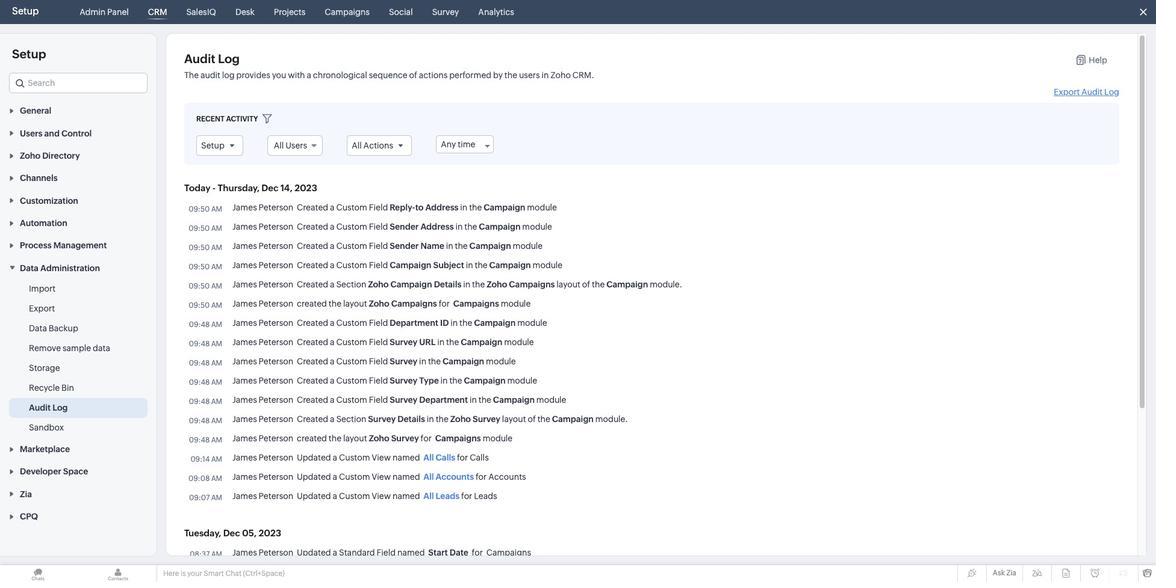 Task type: locate. For each thing, give the bounding box(es) containing it.
analytics
[[478, 7, 514, 17]]

survey link
[[427, 0, 464, 24]]

zia
[[1006, 570, 1016, 578]]

chat
[[225, 570, 242, 579]]

(ctrl+space)
[[243, 570, 285, 579]]

desk link
[[231, 0, 259, 24]]

ask
[[993, 570, 1005, 578]]

campaigns link
[[320, 0, 374, 24]]

contacts image
[[80, 566, 156, 583]]

here
[[163, 570, 179, 579]]

salesiq link
[[181, 0, 221, 24]]

admin
[[80, 7, 106, 17]]

analytics link
[[473, 0, 519, 24]]



Task type: describe. For each thing, give the bounding box(es) containing it.
projects
[[274, 7, 305, 17]]

smart
[[204, 570, 224, 579]]

social link
[[384, 0, 418, 24]]

is
[[181, 570, 186, 579]]

setup
[[12, 5, 39, 17]]

ask zia
[[993, 570, 1016, 578]]

admin panel
[[80, 7, 129, 17]]

admin panel link
[[75, 0, 134, 24]]

panel
[[107, 7, 129, 17]]

projects link
[[269, 0, 310, 24]]

campaigns
[[325, 7, 370, 17]]

here is your smart chat (ctrl+space)
[[163, 570, 285, 579]]

crm
[[148, 7, 167, 17]]

social
[[389, 7, 413, 17]]

survey
[[432, 7, 459, 17]]

your
[[187, 570, 202, 579]]

desk
[[235, 7, 255, 17]]

salesiq
[[186, 7, 216, 17]]

crm link
[[143, 0, 172, 24]]

chats image
[[0, 566, 76, 583]]



